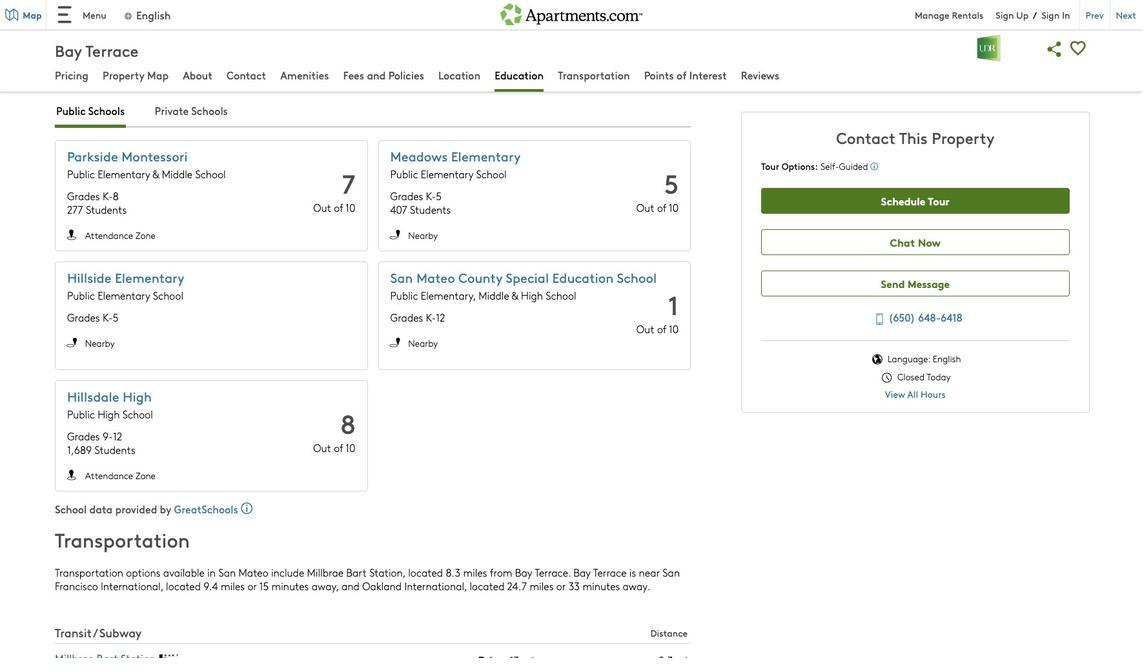 Task type: describe. For each thing, give the bounding box(es) containing it.
out for 7
[[313, 201, 331, 214]]

property map button
[[103, 68, 169, 84]]

closed today
[[895, 371, 951, 383]]

public inside san mateo county special education school public elementary, middle & high school
[[390, 288, 418, 302]]

san mateo county special education school public elementary, middle & high school
[[390, 268, 657, 302]]

schedule
[[882, 193, 926, 208]]

manage rentals sign up / sign in
[[915, 8, 1071, 21]]

students for 5
[[410, 203, 451, 216]]

terrace for bay terrace
[[86, 39, 139, 60]]

now
[[918, 234, 941, 249]]

0 vertical spatial and
[[522, 40, 540, 53]]

8 inside 8 out of 10
[[341, 405, 356, 441]]

transportation for transportation options available in san mateo include millbrae bart station, located 8.3 miles from bay terrace. bay terrace is near san francisco international, located 9.4 miles or 15 minutes away, and oakland international, located 24.7 miles or 33 minutes away.
[[55, 566, 123, 579]]

stanford university link
[[55, 16, 148, 30]]

pricing
[[55, 68, 89, 82]]

5 out of 10
[[637, 165, 679, 214]]

property management company logo image
[[953, 34, 1025, 63]]

from inside transportation options available in san mateo include millbrae bart station, located 8.3 miles from bay terrace. bay terrace is near san francisco international, located 9.4 miles or 15 minutes away, and oakland international, located 24.7 miles or 33 minutes away.
[[490, 566, 513, 579]]

transportation for 'transportation' button
[[558, 68, 630, 82]]

school inside hillside elementary public elementary school
[[153, 288, 183, 302]]

within
[[120, 40, 149, 53]]

private
[[155, 104, 189, 118]]

available
[[163, 566, 205, 579]]

private schools link
[[155, 104, 228, 118]]

students for 8
[[95, 443, 135, 456]]

interest
[[690, 68, 727, 82]]

education inside san mateo county special education school public elementary, middle & high school
[[553, 268, 614, 286]]

millbrae
[[307, 566, 344, 579]]

10 for 7
[[346, 201, 356, 214]]

0 horizontal spatial /
[[93, 625, 96, 641]]

in
[[207, 566, 216, 579]]

reviews button
[[741, 68, 780, 84]]

min
[[523, 16, 541, 30]]

attendance for 7
[[85, 229, 133, 241]]

2 horizontal spatial or
[[557, 579, 566, 593]]

tour options:
[[762, 160, 819, 172]]

public for hillside elementary
[[67, 288, 95, 302]]

points
[[644, 68, 674, 82]]

public for hillsdale high
[[67, 407, 95, 421]]

francisco
[[55, 579, 98, 593]]

bay terrace
[[55, 39, 139, 60]]

elementary for hillside elementary
[[98, 288, 150, 302]]

grades k-5
[[67, 310, 118, 324]]

miles right 5.0
[[234, 40, 257, 53]]

manage rentals link
[[915, 8, 996, 21]]

contact for contact this property
[[837, 127, 896, 148]]

send
[[881, 275, 905, 290]]

apartments.com logo image
[[500, 0, 642, 25]]

public for parkside montessori
[[67, 167, 95, 181]]

view all hours
[[885, 388, 946, 401]]

language:
[[888, 353, 931, 365]]

1 college from the left
[[285, 40, 320, 53]]

terrace inside transportation options available in san mateo include millbrae bart station, located 8.3 miles from bay terrace. bay terrace is near san francisco international, located 9.4 miles or 15 minutes away, and oakland international, located 24.7 miles or 33 minutes away.
[[593, 566, 627, 579]]

pricing button
[[55, 68, 89, 84]]

meadows
[[390, 147, 448, 164]]

san mateo county special education school link
[[390, 268, 657, 286]]

contact button
[[227, 68, 266, 84]]

0 horizontal spatial located
[[166, 579, 201, 593]]

fees
[[343, 68, 364, 82]]

5 for grades k-5
[[113, 310, 118, 324]]

2 international, from the left
[[405, 579, 467, 593]]

0 vertical spatial map
[[23, 8, 42, 21]]

stanford university
[[55, 16, 148, 30]]

2 horizontal spatial minutes
[[583, 579, 620, 593]]

property inside button
[[103, 68, 145, 82]]

k- for grades k-5
[[103, 310, 113, 324]]

407
[[390, 203, 407, 216]]

1 out of 10
[[637, 287, 679, 336]]

attendance zone for 8
[[85, 469, 156, 482]]

terrace.
[[535, 566, 571, 579]]

5 for grades k-5 407 students
[[436, 189, 442, 203]]

16.5
[[655, 16, 673, 30]]

send message button
[[762, 271, 1070, 296]]

33
[[569, 579, 580, 593]]

map inside button
[[147, 68, 169, 82]]

hillsdale high public high school
[[67, 387, 153, 421]]

menlo
[[454, 40, 482, 53]]

0 horizontal spatial near
[[430, 40, 451, 53]]

canada
[[543, 40, 580, 53]]

next link
[[1110, 0, 1143, 30]]

near inside transportation options available in san mateo include millbrae bart station, located 8.3 miles from bay terrace. bay terrace is near san francisco international, located 9.4 miles or 15 minutes away, and oakland international, located 24.7 miles or 33 minutes away.
[[639, 566, 660, 579]]

27
[[510, 16, 520, 30]]

away.
[[623, 579, 651, 593]]

0 horizontal spatial is
[[111, 40, 117, 53]]

1 vertical spatial property
[[932, 127, 995, 148]]

bay right terrace.
[[574, 566, 591, 579]]

277
[[67, 203, 83, 216]]

nearby for grades k-12
[[408, 337, 438, 349]]

hillside elementary link
[[67, 268, 184, 286]]

prev
[[1086, 8, 1104, 21]]

reviews
[[741, 68, 780, 82]]

location
[[439, 68, 481, 82]]

share listing image
[[1044, 37, 1067, 61]]

this
[[900, 127, 928, 148]]

chat
[[890, 234, 916, 249]]

next
[[1116, 8, 1137, 21]]

1 sign from the left
[[996, 8, 1014, 21]]

2 sign from the left
[[1042, 8, 1060, 21]]

of for 7
[[334, 201, 343, 214]]

it
[[390, 40, 397, 53]]

chat now button
[[762, 229, 1070, 255]]

of for 8
[[334, 441, 343, 454]]

contact for contact "button"
[[227, 68, 266, 82]]

self-guided
[[821, 160, 871, 172]]

2 college from the left
[[485, 40, 519, 53]]

nearby for grades k-5
[[85, 337, 115, 349]]

high inside san mateo county special education school public elementary, middle & high school
[[521, 288, 543, 302]]

k- for grades k-12
[[426, 310, 436, 324]]

provided
[[115, 502, 157, 516]]

schedule tour
[[882, 193, 950, 208]]

7 out of 10
[[313, 165, 356, 214]]

9-
[[103, 429, 113, 443]]

station,
[[370, 566, 406, 579]]

grades for 5
[[390, 189, 423, 203]]

2 vertical spatial high
[[98, 407, 120, 421]]

k- for grades k-8 277 students
[[103, 189, 113, 203]]

middle inside san mateo county special education school public elementary, middle & high school
[[479, 288, 509, 302]]

(650)
[[889, 310, 916, 324]]

of for 5
[[657, 201, 667, 214]]

options:
[[782, 160, 819, 172]]

2 horizontal spatial located
[[470, 579, 505, 593]]

public schools link
[[55, 102, 126, 128]]

nearby down grades k-5 407 students
[[408, 229, 438, 241]]

transportation button
[[558, 68, 630, 84]]

schools for private
[[191, 104, 228, 118]]

amenities button
[[280, 68, 329, 84]]

mateo inside san mateo county special education school public elementary, middle & high school
[[417, 268, 455, 286]]

1
[[669, 287, 679, 322]]

greatschools
[[174, 502, 238, 516]]

school data provided by greatschools
[[55, 502, 241, 516]]

out for 8
[[313, 441, 331, 454]]

fees and policies
[[343, 68, 424, 82]]

subway
[[99, 625, 142, 641]]

closed
[[898, 371, 925, 383]]

drive:
[[478, 16, 507, 30]]

all
[[908, 388, 919, 401]]

1 horizontal spatial located
[[408, 566, 443, 579]]

(650) 648-6418 link
[[869, 308, 963, 328]]



Task type: vqa. For each thing, say whether or not it's contained in the screenshot.


Task type: locate. For each thing, give the bounding box(es) containing it.
k- for grades k-5 407 students
[[426, 189, 436, 203]]

1 horizontal spatial mateo
[[417, 268, 455, 286]]

1 horizontal spatial near
[[639, 566, 660, 579]]

0 horizontal spatial from
[[260, 40, 283, 53]]

schools up public schools
[[55, 73, 108, 93]]

is right it
[[399, 40, 406, 53]]

12 down hillsdale high public high school
[[113, 429, 122, 443]]

2 vertical spatial and
[[342, 579, 360, 593]]

attendance zone up provided
[[85, 469, 156, 482]]

special
[[506, 268, 549, 286]]

terrace down stanford university
[[74, 40, 108, 53]]

distance
[[651, 626, 688, 639]]

0 horizontal spatial sign
[[996, 8, 1014, 21]]

property right this
[[932, 127, 995, 148]]

drive: 27 min
[[478, 16, 541, 30]]

1 horizontal spatial 12
[[436, 310, 445, 324]]

stanford
[[55, 16, 97, 30]]

1 attendance zone from the top
[[85, 229, 156, 241]]

1 zone from the top
[[136, 229, 156, 241]]

of inside the 5 out of 10
[[657, 201, 667, 214]]

of inside 1 out of 10
[[657, 322, 667, 336]]

0 vertical spatial near
[[430, 40, 451, 53]]

& down the san mateo county special education school link
[[512, 288, 518, 302]]

and inside transportation options available in san mateo include millbrae bart station, located 8.3 miles from bay terrace. bay terrace is near san francisco international, located 9.4 miles or 15 minutes away, and oakland international, located 24.7 miles or 33 minutes away.
[[342, 579, 360, 593]]

1 vertical spatial mateo
[[239, 566, 268, 579]]

10 inside the 5 out of 10
[[669, 201, 679, 214]]

2 vertical spatial transportation
[[55, 566, 123, 579]]

648-
[[918, 310, 941, 324]]

2 horizontal spatial 5
[[665, 165, 679, 201]]

san right away. at the right of the page
[[663, 566, 680, 579]]

message
[[908, 275, 950, 290]]

0 vertical spatial /
[[1034, 8, 1037, 21]]

& down montessori
[[153, 167, 159, 181]]

from up contact "button"
[[260, 40, 283, 53]]

view
[[885, 388, 906, 401]]

1 horizontal spatial and
[[367, 68, 386, 82]]

9.4
[[204, 579, 218, 593]]

10 for 1
[[669, 322, 679, 336]]

points of interest
[[644, 68, 727, 82]]

or left 5.0
[[204, 40, 213, 53]]

minutes right 15
[[272, 579, 309, 593]]

attendance
[[85, 229, 133, 241], [85, 469, 133, 482]]

24.7
[[507, 579, 527, 593]]

or left 15
[[248, 579, 257, 593]]

up
[[1017, 8, 1029, 21]]

0 horizontal spatial education
[[495, 68, 544, 82]]

attendance for 8
[[85, 469, 133, 482]]

1 vertical spatial 8
[[341, 405, 356, 441]]

1 international, from the left
[[101, 579, 163, 593]]

12 inside the grades 9-12 1,689 students
[[113, 429, 122, 443]]

1 vertical spatial attendance
[[85, 469, 133, 482]]

12 down elementary, at the left top
[[436, 310, 445, 324]]

points of interest button
[[644, 68, 727, 84]]

1 vertical spatial 12
[[113, 429, 122, 443]]

0 vertical spatial english
[[136, 7, 171, 22]]

1 vertical spatial /
[[93, 625, 96, 641]]

policies
[[389, 68, 424, 82]]

2 horizontal spatial and
[[522, 40, 540, 53]]

map left stanford at the left of page
[[23, 8, 42, 21]]

is inside transportation options available in san mateo include millbrae bart station, located 8.3 miles from bay terrace. bay terrace is near san francisco international, located 9.4 miles or 15 minutes away, and oakland international, located 24.7 miles or 33 minutes away.
[[630, 566, 636, 579]]

guided
[[839, 160, 868, 172]]

1 vertical spatial contact
[[837, 127, 896, 148]]

elementary for parkside montessori
[[98, 167, 150, 181]]

grades 9-12 1,689 students
[[67, 429, 135, 456]]

1 horizontal spatial contact
[[837, 127, 896, 148]]

1 vertical spatial english
[[933, 353, 962, 365]]

out inside 1 out of 10
[[637, 322, 655, 336]]

property map
[[103, 68, 169, 82]]

high down special
[[521, 288, 543, 302]]

10 inside 8 out of 10
[[346, 441, 356, 454]]

0 vertical spatial attendance zone
[[85, 229, 156, 241]]

international,
[[101, 579, 163, 593], [405, 579, 467, 593]]

0 vertical spatial 12
[[436, 310, 445, 324]]

k- inside grades k-5 407 students
[[426, 189, 436, 203]]

12 for 9-
[[113, 429, 122, 443]]

nearby
[[408, 229, 438, 241], [85, 337, 115, 349], [408, 337, 438, 349]]

2 zone from the top
[[136, 469, 156, 482]]

/ right up
[[1034, 8, 1037, 21]]

0 horizontal spatial middle
[[162, 167, 193, 181]]

miles right the 9.4
[[221, 579, 245, 593]]

school
[[195, 167, 226, 181], [476, 167, 507, 181], [617, 268, 657, 286], [153, 288, 183, 302], [546, 288, 577, 302], [122, 407, 153, 421], [55, 502, 87, 516]]

0 vertical spatial 8
[[113, 189, 119, 203]]

located left the 9.4
[[166, 579, 201, 593]]

zone up school data provided by greatschools
[[136, 469, 156, 482]]

16.5 mi
[[655, 16, 688, 30]]

transportation down 'college.'
[[558, 68, 630, 82]]

8 inside "grades k-8 277 students"
[[113, 189, 119, 203]]

today
[[927, 371, 951, 383]]

1 vertical spatial near
[[639, 566, 660, 579]]

attendance down "grades k-8 277 students" on the left top
[[85, 229, 133, 241]]

montessori
[[122, 147, 188, 164]]

k- right 407
[[426, 189, 436, 203]]

out inside the 5 out of 10
[[637, 201, 655, 214]]

& inside parkside montessori public elementary & middle school
[[153, 167, 159, 181]]

terrace down stanford university link
[[86, 39, 139, 60]]

and down min
[[522, 40, 540, 53]]

english up today
[[933, 353, 962, 365]]

english link
[[123, 7, 171, 22]]

of inside 8 out of 10
[[334, 441, 343, 454]]

zone for 8
[[136, 469, 156, 482]]

or left 33
[[557, 579, 566, 593]]

near
[[430, 40, 451, 53], [639, 566, 660, 579]]

bay left terrace.
[[515, 566, 532, 579]]

public down hillsdale
[[67, 407, 95, 421]]

1 vertical spatial middle
[[479, 288, 509, 302]]

prev link
[[1080, 0, 1110, 30]]

transit / subway
[[55, 625, 142, 641]]

by
[[160, 502, 171, 516]]

0 horizontal spatial 5
[[113, 310, 118, 324]]

transportation inside transportation options available in san mateo include millbrae bart station, located 8.3 miles from bay terrace. bay terrace is near san francisco international, located 9.4 miles or 15 minutes away, and oakland international, located 24.7 miles or 33 minutes away.
[[55, 566, 123, 579]]

5 inside the 5 out of 10
[[665, 165, 679, 201]]

grades k-8 277 students
[[67, 189, 127, 216]]

0 vertical spatial from
[[260, 40, 283, 53]]

middle inside parkside montessori public elementary & middle school
[[162, 167, 193, 181]]

zone for 7
[[136, 229, 156, 241]]

san left mateo. at the top of page
[[335, 40, 352, 53]]

5
[[665, 165, 679, 201], [436, 189, 442, 203], [113, 310, 118, 324]]

college down drive: 27 min
[[485, 40, 519, 53]]

san inside san mateo county special education school public elementary, middle & high school
[[390, 268, 413, 286]]

1 vertical spatial &
[[512, 288, 518, 302]]

minutes up about
[[164, 40, 201, 53]]

terrace for bay terrace is within 10 minutes or 5.0 miles from college of san mateo. it is also near menlo college and canada college.
[[74, 40, 108, 53]]

bay up pricing
[[55, 39, 82, 60]]

language: english
[[886, 353, 962, 365]]

0 vertical spatial attendance
[[85, 229, 133, 241]]

public down hillside
[[67, 288, 95, 302]]

1 horizontal spatial middle
[[479, 288, 509, 302]]

minutes right 33
[[583, 579, 620, 593]]

students
[[86, 203, 127, 216], [410, 203, 451, 216], [95, 443, 135, 456]]

0 horizontal spatial 12
[[113, 429, 122, 443]]

located left 24.7
[[470, 579, 505, 593]]

sign left in
[[1042, 8, 1060, 21]]

out for 5
[[637, 201, 655, 214]]

grades down hillside
[[67, 310, 100, 324]]

attendance zone
[[85, 229, 156, 241], [85, 469, 156, 482]]

0 horizontal spatial international,
[[101, 579, 163, 593]]

attendance zone for 7
[[85, 229, 156, 241]]

mateo up elementary, at the left top
[[417, 268, 455, 286]]

is right 33
[[630, 566, 636, 579]]

students right 277
[[86, 203, 127, 216]]

0 vertical spatial education
[[495, 68, 544, 82]]

/ inside "manage rentals sign up / sign in"
[[1034, 8, 1037, 21]]

miles right 8.3
[[463, 566, 487, 579]]

hours
[[921, 388, 946, 401]]

schools down 'property map' button
[[88, 104, 125, 118]]

0 vertical spatial contact
[[227, 68, 266, 82]]

attendance down the grades 9-12 1,689 students
[[85, 469, 133, 482]]

0 horizontal spatial college
[[285, 40, 320, 53]]

of inside 7 out of 10
[[334, 201, 343, 214]]

include
[[271, 566, 304, 579]]

san right in
[[219, 566, 236, 579]]

0 vertical spatial mateo
[[417, 268, 455, 286]]

12 for k-
[[436, 310, 445, 324]]

near up distance
[[639, 566, 660, 579]]

schools for public
[[88, 104, 125, 118]]

/ right the transit
[[93, 625, 96, 641]]

0 vertical spatial high
[[521, 288, 543, 302]]

0 horizontal spatial mateo
[[239, 566, 268, 579]]

send message
[[881, 275, 950, 290]]

and right fees
[[367, 68, 386, 82]]

located left 8.3
[[408, 566, 443, 579]]

1 horizontal spatial college
[[485, 40, 519, 53]]

1 vertical spatial and
[[367, 68, 386, 82]]

public up 'grades k-12'
[[390, 288, 418, 302]]

elementary,
[[421, 288, 476, 302]]

high right hillsdale
[[123, 387, 152, 405]]

about
[[183, 68, 212, 82]]

1 horizontal spatial 8
[[341, 405, 356, 441]]

public down meadows
[[390, 167, 418, 181]]

self-
[[821, 160, 839, 172]]

mateo inside transportation options available in san mateo include millbrae bart station, located 8.3 miles from bay terrace. bay terrace is near san francisco international, located 9.4 miles or 15 minutes away, and oakland international, located 24.7 miles or 33 minutes away.
[[239, 566, 268, 579]]

public down pricing button
[[56, 104, 86, 118]]

map link
[[0, 0, 47, 30]]

english up within
[[136, 7, 171, 22]]

grades down meadows
[[390, 189, 423, 203]]

students right the 1,689
[[95, 443, 135, 456]]

data
[[90, 502, 112, 516]]

mateo left include
[[239, 566, 268, 579]]

1 vertical spatial zone
[[136, 469, 156, 482]]

is
[[111, 40, 117, 53], [399, 40, 406, 53], [630, 566, 636, 579]]

from
[[260, 40, 283, 53], [490, 566, 513, 579]]

10
[[151, 40, 161, 53], [346, 201, 356, 214], [669, 201, 679, 214], [669, 322, 679, 336], [346, 441, 356, 454]]

1 horizontal spatial international,
[[405, 579, 467, 593]]

10 for 8
[[346, 441, 356, 454]]

5.0
[[216, 40, 231, 53]]

students inside grades k-5 407 students
[[410, 203, 451, 216]]

school inside meadows elementary public elementary school
[[476, 167, 507, 181]]

1 vertical spatial attendance zone
[[85, 469, 156, 482]]

2 attendance zone from the top
[[85, 469, 156, 482]]

hillside
[[67, 268, 111, 286]]

schools down about button
[[191, 104, 228, 118]]

8 out of 10
[[313, 405, 356, 454]]

public inside hillside elementary public elementary school
[[67, 288, 95, 302]]

public for meadows elementary
[[390, 167, 418, 181]]

0 horizontal spatial minutes
[[164, 40, 201, 53]]

tour
[[762, 160, 780, 172], [928, 193, 950, 208]]

0 horizontal spatial &
[[153, 167, 159, 181]]

0 horizontal spatial and
[[342, 579, 360, 593]]

middle down county
[[479, 288, 509, 302]]

10 inside 7 out of 10
[[346, 201, 356, 214]]

education
[[495, 68, 544, 82], [553, 268, 614, 286]]

2 horizontal spatial is
[[630, 566, 636, 579]]

0 horizontal spatial 8
[[113, 189, 119, 203]]

students inside "grades k-8 277 students"
[[86, 203, 127, 216]]

international, up subway
[[101, 579, 163, 593]]

10 inside 1 out of 10
[[669, 322, 679, 336]]

0 vertical spatial zone
[[136, 229, 156, 241]]

miles right 24.7
[[530, 579, 554, 593]]

k- down hillside elementary public elementary school
[[103, 310, 113, 324]]

1 horizontal spatial property
[[932, 127, 995, 148]]

map down within
[[147, 68, 169, 82]]

middle down montessori
[[162, 167, 193, 181]]

located
[[408, 566, 443, 579], [166, 579, 201, 593], [470, 579, 505, 593]]

sign
[[996, 8, 1014, 21], [1042, 8, 1060, 21]]

from right 8.3
[[490, 566, 513, 579]]

students right 407
[[410, 203, 451, 216]]

k- down elementary, at the left top
[[426, 310, 436, 324]]

1 horizontal spatial or
[[248, 579, 257, 593]]

meadows elementary link
[[390, 147, 521, 164]]

is left within
[[111, 40, 117, 53]]

public down parkside
[[67, 167, 95, 181]]

grades for 7
[[67, 189, 100, 203]]

grades left 9-
[[67, 429, 100, 443]]

about button
[[183, 68, 212, 84]]

7
[[342, 165, 356, 201]]

elementary inside parkside montessori public elementary & middle school
[[98, 167, 150, 181]]

out inside 7 out of 10
[[313, 201, 331, 214]]

parkside montessori link
[[67, 147, 188, 164]]

grades inside grades k-5 407 students
[[390, 189, 423, 203]]

rentals
[[952, 8, 984, 21]]

more information image
[[871, 163, 879, 171]]

property
[[103, 68, 145, 82], [932, 127, 995, 148]]

attendance zone down "grades k-8 277 students" on the left top
[[85, 229, 156, 241]]

contact this property
[[837, 127, 995, 148]]

property down within
[[103, 68, 145, 82]]

1 horizontal spatial from
[[490, 566, 513, 579]]

transportation left options
[[55, 566, 123, 579]]

1 horizontal spatial 5
[[436, 189, 442, 203]]

nearby down grades k-5
[[85, 337, 115, 349]]

10 for 5
[[669, 201, 679, 214]]

school inside hillsdale high public high school
[[122, 407, 153, 421]]

k- inside "grades k-8 277 students"
[[103, 189, 113, 203]]

1 horizontal spatial education
[[553, 268, 614, 286]]

amenities
[[280, 68, 329, 82]]

grades down parkside
[[67, 189, 100, 203]]

tour inside button
[[928, 193, 950, 208]]

1 horizontal spatial english
[[933, 353, 962, 365]]

0 vertical spatial &
[[153, 167, 159, 181]]

2 attendance from the top
[[85, 469, 133, 482]]

5 inside grades k-5 407 students
[[436, 189, 442, 203]]

&
[[153, 167, 159, 181], [512, 288, 518, 302]]

education down canada
[[495, 68, 544, 82]]

hillsdale high link
[[67, 387, 152, 405]]

1 horizontal spatial tour
[[928, 193, 950, 208]]

transportation down provided
[[55, 526, 190, 553]]

menu button
[[47, 0, 117, 30]]

out inside 8 out of 10
[[313, 441, 331, 454]]

san up 'grades k-12'
[[390, 268, 413, 286]]

0 horizontal spatial high
[[98, 407, 120, 421]]

terrace right 33
[[593, 566, 627, 579]]

grades down elementary, at the left top
[[390, 310, 423, 324]]

0 horizontal spatial contact
[[227, 68, 266, 82]]

0 vertical spatial middle
[[162, 167, 193, 181]]

6418
[[941, 310, 963, 324]]

manage
[[915, 8, 950, 21]]

1 horizontal spatial /
[[1034, 8, 1037, 21]]

tour left 'options:'
[[762, 160, 780, 172]]

school inside parkside montessori public elementary & middle school
[[195, 167, 226, 181]]

university
[[100, 16, 148, 30]]

and right away,
[[342, 579, 360, 593]]

0 horizontal spatial tour
[[762, 160, 780, 172]]

0 vertical spatial tour
[[762, 160, 780, 172]]

oakland
[[362, 579, 402, 593]]

1 horizontal spatial &
[[512, 288, 518, 302]]

1 horizontal spatial high
[[123, 387, 152, 405]]

grades k-12
[[390, 310, 445, 324]]

contact up more information icon on the right top of the page
[[837, 127, 896, 148]]

of inside button
[[677, 68, 687, 82]]

/
[[1034, 8, 1037, 21], [93, 625, 96, 641]]

1 vertical spatial high
[[123, 387, 152, 405]]

0 horizontal spatial or
[[204, 40, 213, 53]]

meadows elementary public elementary school
[[390, 147, 521, 181]]

1 horizontal spatial minutes
[[272, 579, 309, 593]]

0 horizontal spatial property
[[103, 68, 145, 82]]

1 horizontal spatial is
[[399, 40, 406, 53]]

1 horizontal spatial sign
[[1042, 8, 1060, 21]]

bay down stanford at the left of page
[[55, 40, 72, 53]]

elementary for meadows elementary
[[421, 167, 474, 181]]

education right special
[[553, 268, 614, 286]]

greatschools link
[[174, 502, 241, 516]]

high down hillsdale high link
[[98, 407, 120, 421]]

sign left up
[[996, 8, 1014, 21]]

near right also
[[430, 40, 451, 53]]

1 vertical spatial from
[[490, 566, 513, 579]]

students for 7
[[86, 203, 127, 216]]

2 horizontal spatial high
[[521, 288, 543, 302]]

0 horizontal spatial map
[[23, 8, 42, 21]]

of for 1
[[657, 322, 667, 336]]

0 horizontal spatial english
[[136, 7, 171, 22]]

international, right the oakland
[[405, 579, 467, 593]]

grades inside the grades 9-12 1,689 students
[[67, 429, 100, 443]]

public inside hillsdale high public high school
[[67, 407, 95, 421]]

tour right schedule
[[928, 193, 950, 208]]

15
[[259, 579, 269, 593]]

bay
[[55, 39, 82, 60], [55, 40, 72, 53], [515, 566, 532, 579], [574, 566, 591, 579]]

public inside meadows elementary public elementary school
[[390, 167, 418, 181]]

0 vertical spatial transportation
[[558, 68, 630, 82]]

1 attendance from the top
[[85, 229, 133, 241]]

& inside san mateo county special education school public elementary, middle & high school
[[512, 288, 518, 302]]

college up amenities
[[285, 40, 320, 53]]

grades for 8
[[67, 429, 100, 443]]

mateo.
[[355, 40, 387, 53]]

menu
[[83, 8, 106, 21]]

contact down 5.0
[[227, 68, 266, 82]]

1 vertical spatial education
[[553, 268, 614, 286]]

college
[[285, 40, 320, 53], [485, 40, 519, 53]]

public inside parkside montessori public elementary & middle school
[[67, 167, 95, 181]]

zone up hillside elementary link
[[136, 229, 156, 241]]

bay terrace is within 10 minutes or 5.0 miles from college of san mateo. it is also near menlo college and canada college.
[[55, 40, 620, 53]]

contact
[[227, 68, 266, 82], [837, 127, 896, 148]]

1 vertical spatial transportation
[[55, 526, 190, 553]]

out for 1
[[637, 322, 655, 336]]

high
[[521, 288, 543, 302], [123, 387, 152, 405], [98, 407, 120, 421]]

1 vertical spatial tour
[[928, 193, 950, 208]]

nearby down 'grades k-12'
[[408, 337, 438, 349]]

k- right 277
[[103, 189, 113, 203]]

and inside button
[[367, 68, 386, 82]]

grades inside "grades k-8 277 students"
[[67, 189, 100, 203]]

0 vertical spatial property
[[103, 68, 145, 82]]

1 vertical spatial map
[[147, 68, 169, 82]]

students inside the grades 9-12 1,689 students
[[95, 443, 135, 456]]

1 horizontal spatial map
[[147, 68, 169, 82]]

hillsdale
[[67, 387, 119, 405]]



